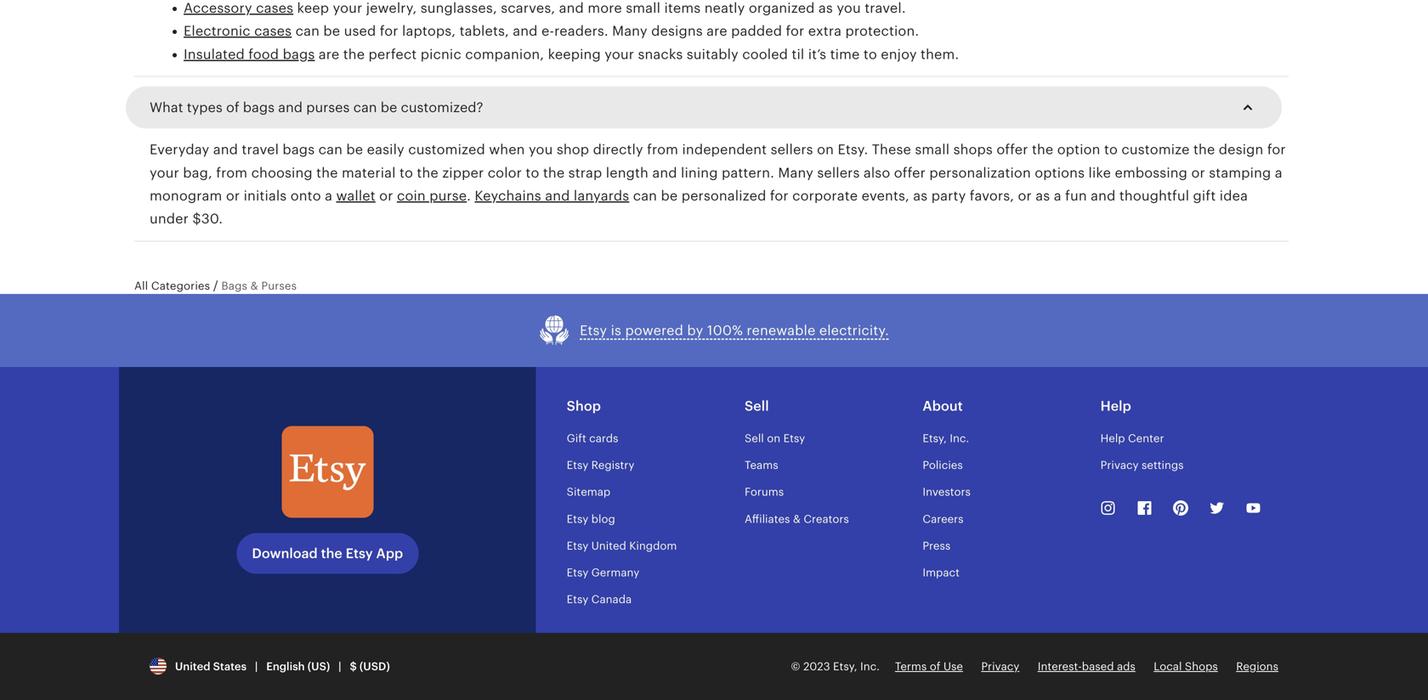 Task type: describe. For each thing, give the bounding box(es) containing it.
help center
[[1101, 432, 1165, 445]]

blog
[[592, 513, 615, 526]]

lanyards
[[574, 188, 630, 204]]

0 horizontal spatial a
[[325, 188, 333, 204]]

center
[[1128, 432, 1165, 445]]

all categories link
[[134, 279, 210, 292]]

insulated
[[184, 47, 245, 62]]

what types of bags and purses can be customized? button
[[134, 87, 1274, 128]]

for inside "everyday and travel bags can be easily customized when you shop directly from independent sellers on etsy. these small shops offer the option to customize the design for your bag, from choosing the material to the zipper color to the strap length and lining pattern. many sellers also offer personalization options like embossing or stamping a monogram or initials onto a"
[[1268, 142, 1286, 157]]

press
[[923, 540, 951, 553]]

0 vertical spatial cases
[[256, 0, 294, 16]]

fun
[[1066, 188, 1087, 204]]

careers link
[[923, 513, 964, 526]]

.
[[467, 188, 471, 204]]

etsy germany
[[567, 567, 640, 580]]

bags for and
[[243, 100, 275, 115]]

sell on etsy link
[[745, 432, 805, 445]]

customized
[[408, 142, 485, 157]]

small inside "everyday and travel bags can be easily customized when you shop directly from independent sellers on etsy. these small shops offer the option to customize the design for your bag, from choosing the material to the zipper color to the strap length and lining pattern. many sellers also offer personalization options like embossing or stamping a monogram or initials onto a"
[[915, 142, 950, 157]]

gift cards
[[567, 432, 619, 445]]

accessory
[[184, 0, 252, 16]]

2023
[[804, 661, 830, 673]]

what
[[150, 100, 183, 115]]

keep
[[297, 0, 329, 16]]

coin
[[397, 188, 426, 204]]

2 horizontal spatial a
[[1275, 165, 1283, 181]]

and down strap
[[545, 188, 570, 204]]

stamping
[[1209, 165, 1272, 181]]

can inside accessory cases keep your jewelry, sunglasses, scarves, and more small items neatly organized as you travel. electronic cases can be used for laptops, tablets, and e-readers. many designs are padded for extra protection. insulated food bags are the perfect picnic companion, keeping your snacks suitably cooled til it's time to enjoy them.
[[296, 24, 320, 39]]

gift cards link
[[567, 432, 619, 445]]

embossing
[[1115, 165, 1188, 181]]

keychains and lanyards link
[[475, 188, 630, 204]]

the up keychains and lanyards link
[[543, 165, 565, 181]]

sitemap
[[567, 486, 611, 499]]

privacy for privacy link
[[982, 661, 1020, 673]]

strap
[[569, 165, 602, 181]]

1 vertical spatial offer
[[894, 165, 926, 181]]

electricity.
[[820, 323, 889, 338]]

etsy for etsy canada
[[567, 594, 589, 606]]

by
[[687, 323, 704, 338]]

tab panel containing accessory cases
[[134, 0, 1289, 242]]

1 horizontal spatial your
[[333, 0, 363, 16]]

etsy, inc.
[[923, 432, 970, 445]]

terms of use link
[[895, 661, 963, 673]]

sell on etsy
[[745, 432, 805, 445]]

idea
[[1220, 188, 1248, 204]]

to inside accessory cases keep your jewelry, sunglasses, scarves, and more small items neatly organized as you travel. electronic cases can be used for laptops, tablets, and e-readers. many designs are padded for extra protection. insulated food bags are the perfect picnic companion, keeping your snacks suitably cooled til it's time to enjoy them.
[[864, 47, 877, 62]]

keychains
[[475, 188, 542, 204]]

many inside accessory cases keep your jewelry, sunglasses, scarves, and more small items neatly organized as you travel. electronic cases can be used for laptops, tablets, and e-readers. many designs are padded for extra protection. insulated food bags are the perfect picnic companion, keeping your snacks suitably cooled til it's time to enjoy them.
[[612, 24, 648, 39]]

be inside "everyday and travel bags can be easily customized when you shop directly from independent sellers on etsy. these small shops offer the option to customize the design for your bag, from choosing the material to the zipper color to the strap length and lining pattern. many sellers also offer personalization options like embossing or stamping a monogram or initials onto a"
[[346, 142, 363, 157]]

til
[[792, 47, 805, 62]]

bags inside accessory cases keep your jewelry, sunglasses, scarves, and more small items neatly organized as you travel. electronic cases can be used for laptops, tablets, and e-readers. many designs are padded for extra protection. insulated food bags are the perfect picnic companion, keeping your snacks suitably cooled til it's time to enjoy them.
[[283, 47, 315, 62]]

organized
[[749, 0, 815, 16]]

initials
[[244, 188, 287, 204]]

or up gift
[[1192, 165, 1206, 181]]

directly
[[593, 142, 644, 157]]

terms
[[895, 661, 927, 673]]

and up readers.
[[559, 0, 584, 16]]

travel
[[242, 142, 279, 157]]

padded
[[731, 24, 782, 39]]

settings
[[1142, 459, 1184, 472]]

everyday
[[150, 142, 209, 157]]

1 vertical spatial united
[[175, 661, 210, 673]]

the up options
[[1032, 142, 1054, 157]]

can inside "everyday and travel bags can be easily customized when you shop directly from independent sellers on etsy. these small shops offer the option to customize the design for your bag, from choosing the material to the zipper color to the strap length and lining pattern. many sellers also offer personalization options like embossing or stamping a monogram or initials onto a"
[[319, 142, 343, 157]]

germany
[[592, 567, 640, 580]]

terms of use
[[895, 661, 963, 673]]

purses
[[306, 100, 350, 115]]

1 horizontal spatial united
[[592, 540, 627, 553]]

bag,
[[183, 165, 212, 181]]

etsy for etsy registry
[[567, 459, 589, 472]]

1 horizontal spatial &
[[793, 513, 801, 526]]

the right download
[[321, 546, 342, 562]]

be inside the can be personalized for corporate events, as party favors, or as a fun and thoughtful gift idea under $30.
[[661, 188, 678, 204]]

interest-
[[1038, 661, 1082, 673]]

creators
[[804, 513, 849, 526]]

the left design
[[1194, 142, 1216, 157]]

0 vertical spatial are
[[707, 24, 728, 39]]

to up 'coin'
[[400, 165, 413, 181]]

or inside the can be personalized for corporate events, as party favors, or as a fun and thoughtful gift idea under $30.
[[1018, 188, 1032, 204]]

to up like
[[1105, 142, 1118, 157]]

sunglasses,
[[421, 0, 497, 16]]

small inside accessory cases keep your jewelry, sunglasses, scarves, and more small items neatly organized as you travel. electronic cases can be used for laptops, tablets, and e-readers. many designs are padded for extra protection. insulated food bags are the perfect picnic companion, keeping your snacks suitably cooled til it's time to enjoy them.
[[626, 0, 661, 16]]

and left the e-
[[513, 24, 538, 39]]

material
[[342, 165, 396, 181]]

1 vertical spatial on
[[767, 432, 781, 445]]

help for help
[[1101, 399, 1132, 414]]

options
[[1035, 165, 1085, 181]]

and left 'travel'
[[213, 142, 238, 157]]

english
[[266, 661, 305, 673]]

events,
[[862, 188, 910, 204]]

etsy.
[[838, 142, 868, 157]]

0 vertical spatial inc.
[[950, 432, 970, 445]]

pattern.
[[722, 165, 775, 181]]

or left initials
[[226, 188, 240, 204]]

bags for can
[[283, 142, 315, 157]]

us image
[[150, 658, 167, 675]]

favors,
[[970, 188, 1015, 204]]

coin purse link
[[397, 188, 467, 204]]

also
[[864, 165, 891, 181]]

food
[[249, 47, 279, 62]]

insulated food bags link
[[184, 47, 315, 62]]

enjoy
[[881, 47, 917, 62]]

shops
[[1185, 661, 1218, 673]]

0 vertical spatial from
[[647, 142, 679, 157]]

etsy is powered by 100% renewable electricity.
[[580, 323, 889, 338]]

design
[[1219, 142, 1264, 157]]

1 | from the left
[[255, 661, 258, 673]]

option
[[1058, 142, 1101, 157]]

cooled
[[743, 47, 788, 62]]

can inside the can be personalized for corporate events, as party favors, or as a fun and thoughtful gift idea under $30.
[[633, 188, 657, 204]]

picnic
[[421, 47, 462, 62]]

it's
[[808, 47, 827, 62]]

2 horizontal spatial as
[[1036, 188, 1050, 204]]

time
[[830, 47, 860, 62]]

categories
[[151, 280, 210, 292]]

& inside all categories / bags & purses
[[251, 280, 258, 292]]

kingdom
[[629, 540, 677, 553]]

1 horizontal spatial as
[[914, 188, 928, 204]]



Task type: locate. For each thing, give the bounding box(es) containing it.
personalized
[[682, 188, 767, 204]]

1 vertical spatial many
[[778, 165, 814, 181]]

be up easily
[[381, 100, 397, 115]]

protection.
[[846, 24, 919, 39]]

sell up sell on etsy
[[745, 399, 769, 414]]

1 horizontal spatial inc.
[[950, 432, 970, 445]]

purse
[[430, 188, 467, 204]]

1 horizontal spatial etsy,
[[923, 432, 947, 445]]

etsy left is
[[580, 323, 607, 338]]

1 horizontal spatial on
[[817, 142, 834, 157]]

for up til
[[786, 24, 805, 39]]

small right these
[[915, 142, 950, 157]]

0 horizontal spatial etsy,
[[833, 661, 858, 673]]

can be personalized for corporate events, as party favors, or as a fun and thoughtful gift idea under $30.
[[150, 188, 1248, 227]]

1 vertical spatial &
[[793, 513, 801, 526]]

1 horizontal spatial small
[[915, 142, 950, 157]]

0 horizontal spatial &
[[251, 280, 258, 292]]

for down pattern.
[[770, 188, 789, 204]]

customize
[[1122, 142, 1190, 157]]

bags up choosing
[[283, 142, 315, 157]]

united states   |   english (us)   |   $ (usd)
[[169, 661, 390, 673]]

wallet
[[336, 188, 376, 204]]

0 horizontal spatial |
[[255, 661, 258, 673]]

etsy for etsy germany
[[567, 567, 589, 580]]

ads
[[1117, 661, 1136, 673]]

can down length
[[633, 188, 657, 204]]

and left purses
[[278, 100, 303, 115]]

& left creators
[[793, 513, 801, 526]]

laptops,
[[402, 24, 456, 39]]

companion,
[[465, 47, 544, 62]]

etsy registry
[[567, 459, 635, 472]]

offer right shops
[[997, 142, 1029, 157]]

jewelry,
[[366, 0, 417, 16]]

many down more
[[612, 24, 648, 39]]

1 horizontal spatial of
[[930, 661, 941, 673]]

your left snacks
[[605, 47, 634, 62]]

privacy down help center
[[1101, 459, 1139, 472]]

etsy left blog at bottom
[[567, 513, 589, 526]]

0 horizontal spatial as
[[819, 0, 833, 16]]

1 horizontal spatial sellers
[[817, 165, 860, 181]]

0 vertical spatial many
[[612, 24, 648, 39]]

a inside the can be personalized for corporate events, as party favors, or as a fun and thoughtful gift idea under $30.
[[1054, 188, 1062, 204]]

or left 'coin'
[[379, 188, 393, 204]]

a left fun
[[1054, 188, 1062, 204]]

to
[[864, 47, 877, 62], [1105, 142, 1118, 157], [400, 165, 413, 181], [526, 165, 540, 181]]

2 | from the left
[[339, 661, 341, 673]]

etsy for etsy united kingdom
[[567, 540, 589, 553]]

0 horizontal spatial united
[[175, 661, 210, 673]]

you inside "everyday and travel bags can be easily customized when you shop directly from independent sellers on etsy. these small shops offer the option to customize the design for your bag, from choosing the material to the zipper color to the strap length and lining pattern. many sellers also offer personalization options like embossing or stamping a monogram or initials onto a"
[[529, 142, 553, 157]]

policies link
[[923, 459, 963, 472]]

a
[[1275, 165, 1283, 181], [325, 188, 333, 204], [1054, 188, 1062, 204]]

your inside "everyday and travel bags can be easily customized when you shop directly from independent sellers on etsy. these small shops offer the option to customize the design for your bag, from choosing the material to the zipper color to the strap length and lining pattern. many sellers also offer personalization options like embossing or stamping a monogram or initials onto a"
[[150, 165, 179, 181]]

e-
[[542, 24, 555, 39]]

press link
[[923, 540, 951, 553]]

be
[[323, 24, 340, 39], [381, 100, 397, 115], [346, 142, 363, 157], [661, 188, 678, 204]]

2 help from the top
[[1101, 432, 1126, 445]]

0 horizontal spatial many
[[612, 24, 648, 39]]

1 horizontal spatial you
[[837, 0, 861, 16]]

2 vertical spatial your
[[150, 165, 179, 181]]

download the etsy app
[[252, 546, 403, 562]]

from up length
[[647, 142, 679, 157]]

you inside accessory cases keep your jewelry, sunglasses, scarves, and more small items neatly organized as you travel. electronic cases can be used for laptops, tablets, and e-readers. many designs are padded for extra protection. insulated food bags are the perfect picnic companion, keeping your snacks suitably cooled til it's time to enjoy them.
[[837, 0, 861, 16]]

1 vertical spatial small
[[915, 142, 950, 157]]

0 vertical spatial your
[[333, 0, 363, 16]]

0 vertical spatial offer
[[997, 142, 1029, 157]]

1 horizontal spatial |
[[339, 661, 341, 673]]

0 vertical spatial sell
[[745, 399, 769, 414]]

are up suitably on the top of page
[[707, 24, 728, 39]]

etsy inside 'button'
[[580, 323, 607, 338]]

bags up 'travel'
[[243, 100, 275, 115]]

bags
[[283, 47, 315, 62], [243, 100, 275, 115], [283, 142, 315, 157]]

on inside "everyday and travel bags can be easily customized when you shop directly from independent sellers on etsy. these small shops offer the option to customize the design for your bag, from choosing the material to the zipper color to the strap length and lining pattern. many sellers also offer personalization options like embossing or stamping a monogram or initials onto a"
[[817, 142, 834, 157]]

&
[[251, 280, 258, 292], [793, 513, 801, 526]]

personalization
[[930, 165, 1031, 181]]

help up help center link
[[1101, 399, 1132, 414]]

etsy germany link
[[567, 567, 640, 580]]

like
[[1089, 165, 1112, 181]]

©
[[791, 661, 801, 673]]

united right the us image
[[175, 661, 210, 673]]

etsy left app
[[346, 546, 373, 562]]

0 vertical spatial you
[[837, 0, 861, 16]]

1 horizontal spatial many
[[778, 165, 814, 181]]

from right bag,
[[216, 165, 248, 181]]

wallet link
[[336, 188, 376, 204]]

sell up teams
[[745, 432, 764, 445]]

cases left keep
[[256, 0, 294, 16]]

on up teams
[[767, 432, 781, 445]]

1 sell from the top
[[745, 399, 769, 414]]

1 vertical spatial privacy
[[982, 661, 1020, 673]]

keeping
[[548, 47, 601, 62]]

purses
[[261, 280, 297, 292]]

types
[[187, 100, 223, 115]]

careers
[[923, 513, 964, 526]]

privacy
[[1101, 459, 1139, 472], [982, 661, 1020, 673]]

1 horizontal spatial a
[[1054, 188, 1062, 204]]

0 vertical spatial help
[[1101, 399, 1132, 414]]

united down blog at bottom
[[592, 540, 627, 553]]

etsy left canada
[[567, 594, 589, 606]]

can down purses
[[319, 142, 343, 157]]

2 vertical spatial bags
[[283, 142, 315, 157]]

0 horizontal spatial offer
[[894, 165, 926, 181]]

bags inside "everyday and travel bags can be easily customized when you shop directly from independent sellers on etsy. these small shops offer the option to customize the design for your bag, from choosing the material to the zipper color to the strap length and lining pattern. many sellers also offer personalization options like embossing or stamping a monogram or initials onto a"
[[283, 142, 315, 157]]

of right types
[[226, 100, 239, 115]]

0 horizontal spatial small
[[626, 0, 661, 16]]

or right favors,
[[1018, 188, 1032, 204]]

can inside the what types of bags and purses can be customized? dropdown button
[[353, 100, 377, 115]]

readers.
[[555, 24, 609, 39]]

0 horizontal spatial you
[[529, 142, 553, 157]]

1 horizontal spatial are
[[707, 24, 728, 39]]

and inside dropdown button
[[278, 100, 303, 115]]

forums link
[[745, 486, 784, 499]]

be left personalized
[[661, 188, 678, 204]]

0 horizontal spatial your
[[150, 165, 179, 181]]

etsy up "forums" link
[[784, 432, 805, 445]]

tablets,
[[460, 24, 509, 39]]

/
[[213, 279, 218, 292]]

2 horizontal spatial your
[[605, 47, 634, 62]]

0 horizontal spatial are
[[319, 47, 340, 62]]

1 vertical spatial sellers
[[817, 165, 860, 181]]

can right purses
[[353, 100, 377, 115]]

many up the "corporate"
[[778, 165, 814, 181]]

gift
[[567, 432, 587, 445]]

can
[[296, 24, 320, 39], [353, 100, 377, 115], [319, 142, 343, 157], [633, 188, 657, 204]]

are down keep
[[319, 47, 340, 62]]

1 horizontal spatial from
[[647, 142, 679, 157]]

forums
[[745, 486, 784, 499]]

to right time
[[864, 47, 877, 62]]

etsy, inc. link
[[923, 432, 970, 445]]

independent
[[682, 142, 767, 157]]

of left use
[[930, 661, 941, 673]]

perfect
[[369, 47, 417, 62]]

travel.
[[865, 0, 906, 16]]

sell for sell
[[745, 399, 769, 414]]

be up material
[[346, 142, 363, 157]]

your up used
[[333, 0, 363, 16]]

offer down these
[[894, 165, 926, 181]]

etsy canada link
[[567, 594, 632, 606]]

1 vertical spatial from
[[216, 165, 248, 181]]

your down everyday
[[150, 165, 179, 181]]

what types of bags and purses can be customized?
[[150, 100, 483, 115]]

0 vertical spatial privacy
[[1101, 459, 1139, 472]]

as up extra
[[819, 0, 833, 16]]

sell for sell on etsy
[[745, 432, 764, 445]]

bags inside dropdown button
[[243, 100, 275, 115]]

many
[[612, 24, 648, 39], [778, 165, 814, 181]]

local shops link
[[1154, 661, 1218, 673]]

inc. up policies link at the bottom of the page
[[950, 432, 970, 445]]

etsy united kingdom
[[567, 540, 677, 553]]

1 vertical spatial are
[[319, 47, 340, 62]]

for right design
[[1268, 142, 1286, 157]]

for down jewelry,
[[380, 24, 398, 39]]

interest-based ads
[[1038, 661, 1136, 673]]

teams link
[[745, 459, 779, 472]]

0 horizontal spatial on
[[767, 432, 781, 445]]

download the etsy app link
[[237, 534, 419, 574]]

0 vertical spatial of
[[226, 100, 239, 115]]

tab panel
[[134, 0, 1289, 242]]

1 vertical spatial cases
[[254, 24, 292, 39]]

many inside "everyday and travel bags can be easily customized when you shop directly from independent sellers on etsy. these small shops offer the option to customize the design for your bag, from choosing the material to the zipper color to the strap length and lining pattern. many sellers also offer personalization options like embossing or stamping a monogram or initials onto a"
[[778, 165, 814, 181]]

affiliates & creators link
[[745, 513, 849, 526]]

(usd)
[[360, 661, 390, 673]]

choosing
[[251, 165, 313, 181]]

| right states
[[255, 661, 258, 673]]

0 vertical spatial &
[[251, 280, 258, 292]]

sellers up pattern.
[[771, 142, 814, 157]]

0 horizontal spatial inc.
[[861, 661, 880, 673]]

all
[[134, 280, 148, 292]]

to right color
[[526, 165, 540, 181]]

privacy settings
[[1101, 459, 1184, 472]]

0 vertical spatial small
[[626, 0, 661, 16]]

as down options
[[1036, 188, 1050, 204]]

0 vertical spatial bags
[[283, 47, 315, 62]]

1 vertical spatial help
[[1101, 432, 1126, 445]]

of inside dropdown button
[[226, 100, 239, 115]]

0 vertical spatial on
[[817, 142, 834, 157]]

etsy down the gift
[[567, 459, 589, 472]]

etsy up etsy canada link
[[567, 567, 589, 580]]

0 horizontal spatial sellers
[[771, 142, 814, 157]]

privacy right use
[[982, 661, 1020, 673]]

on left the etsy.
[[817, 142, 834, 157]]

easily
[[367, 142, 405, 157]]

1 vertical spatial your
[[605, 47, 634, 62]]

0 horizontal spatial privacy
[[982, 661, 1020, 673]]

investors
[[923, 486, 971, 499]]

help for help center
[[1101, 432, 1126, 445]]

use
[[944, 661, 963, 673]]

a right onto
[[325, 188, 333, 204]]

1 vertical spatial sell
[[745, 432, 764, 445]]

1 horizontal spatial offer
[[997, 142, 1029, 157]]

0 vertical spatial sellers
[[771, 142, 814, 157]]

about
[[923, 399, 963, 414]]

the inside accessory cases keep your jewelry, sunglasses, scarves, and more small items neatly organized as you travel. electronic cases can be used for laptops, tablets, and e-readers. many designs are padded for extra protection. insulated food bags are the perfect picnic companion, keeping your snacks suitably cooled til it's time to enjoy them.
[[343, 47, 365, 62]]

thoughtful
[[1120, 188, 1190, 204]]

& right bags in the left of the page
[[251, 280, 258, 292]]

the down used
[[343, 47, 365, 62]]

be inside dropdown button
[[381, 100, 397, 115]]

etsy, right '2023'
[[833, 661, 858, 673]]

$30.
[[192, 211, 223, 227]]

the up onto
[[316, 165, 338, 181]]

privacy for privacy settings
[[1101, 459, 1139, 472]]

0 vertical spatial united
[[592, 540, 627, 553]]

etsy for etsy blog
[[567, 513, 589, 526]]

registry
[[592, 459, 635, 472]]

etsy down etsy blog
[[567, 540, 589, 553]]

you up extra
[[837, 0, 861, 16]]

1 vertical spatial inc.
[[861, 661, 880, 673]]

1 help from the top
[[1101, 399, 1132, 414]]

be inside accessory cases keep your jewelry, sunglasses, scarves, and more small items neatly organized as you travel. electronic cases can be used for laptops, tablets, and e-readers. many designs are padded for extra protection. insulated food bags are the perfect picnic companion, keeping your snacks suitably cooled til it's time to enjoy them.
[[323, 24, 340, 39]]

interest-based ads link
[[1038, 661, 1136, 673]]

0 vertical spatial etsy,
[[923, 432, 947, 445]]

the up coin purse link
[[417, 165, 439, 181]]

canada
[[592, 594, 632, 606]]

1 vertical spatial you
[[529, 142, 553, 157]]

small right more
[[626, 0, 661, 16]]

can down keep
[[296, 24, 320, 39]]

etsy, up policies link at the bottom of the page
[[923, 432, 947, 445]]

and left the 'lining'
[[653, 165, 677, 181]]

shop
[[557, 142, 589, 157]]

2 sell from the top
[[745, 432, 764, 445]]

1 horizontal spatial privacy
[[1101, 459, 1139, 472]]

accessory cases keep your jewelry, sunglasses, scarves, and more small items neatly organized as you travel. electronic cases can be used for laptops, tablets, and e-readers. many designs are padded for extra protection. insulated food bags are the perfect picnic companion, keeping your snacks suitably cooled til it's time to enjoy them.
[[184, 0, 959, 62]]

inc. left terms
[[861, 661, 880, 673]]

affiliates
[[745, 513, 790, 526]]

electronic
[[184, 24, 251, 39]]

help left center
[[1101, 432, 1126, 445]]

| left $
[[339, 661, 341, 673]]

1 vertical spatial bags
[[243, 100, 275, 115]]

cases up food
[[254, 24, 292, 39]]

you left shop
[[529, 142, 553, 157]]

0 horizontal spatial from
[[216, 165, 248, 181]]

sellers
[[771, 142, 814, 157], [817, 165, 860, 181]]

0 horizontal spatial of
[[226, 100, 239, 115]]

a right stamping
[[1275, 165, 1283, 181]]

privacy link
[[982, 661, 1020, 673]]

etsy for etsy is powered by 100% renewable electricity.
[[580, 323, 607, 338]]

be left used
[[323, 24, 340, 39]]

etsy registry link
[[567, 459, 635, 472]]

accessory cases link
[[184, 0, 294, 16]]

items
[[665, 0, 701, 16]]

and down like
[[1091, 188, 1116, 204]]

for inside the can be personalized for corporate events, as party favors, or as a fun and thoughtful gift idea under $30.
[[770, 188, 789, 204]]

wallet or coin purse . keychains and lanyards
[[336, 188, 630, 204]]

sellers up the "corporate"
[[817, 165, 860, 181]]

all categories / bags & purses
[[134, 279, 297, 292]]

regions
[[1237, 661, 1279, 673]]

1 vertical spatial of
[[930, 661, 941, 673]]

and inside the can be personalized for corporate events, as party favors, or as a fun and thoughtful gift idea under $30.
[[1091, 188, 1116, 204]]

when
[[489, 142, 525, 157]]

1 vertical spatial etsy,
[[833, 661, 858, 673]]

and
[[559, 0, 584, 16], [513, 24, 538, 39], [278, 100, 303, 115], [213, 142, 238, 157], [653, 165, 677, 181], [545, 188, 570, 204], [1091, 188, 1116, 204]]

shop
[[567, 399, 601, 414]]

as left party
[[914, 188, 928, 204]]

as inside accessory cases keep your jewelry, sunglasses, scarves, and more small items neatly organized as you travel. electronic cases can be used for laptops, tablets, and e-readers. many designs are padded for extra protection. insulated food bags are the perfect picnic companion, keeping your snacks suitably cooled til it's time to enjoy them.
[[819, 0, 833, 16]]

bags right food
[[283, 47, 315, 62]]



Task type: vqa. For each thing, say whether or not it's contained in the screenshot.
20%
no



